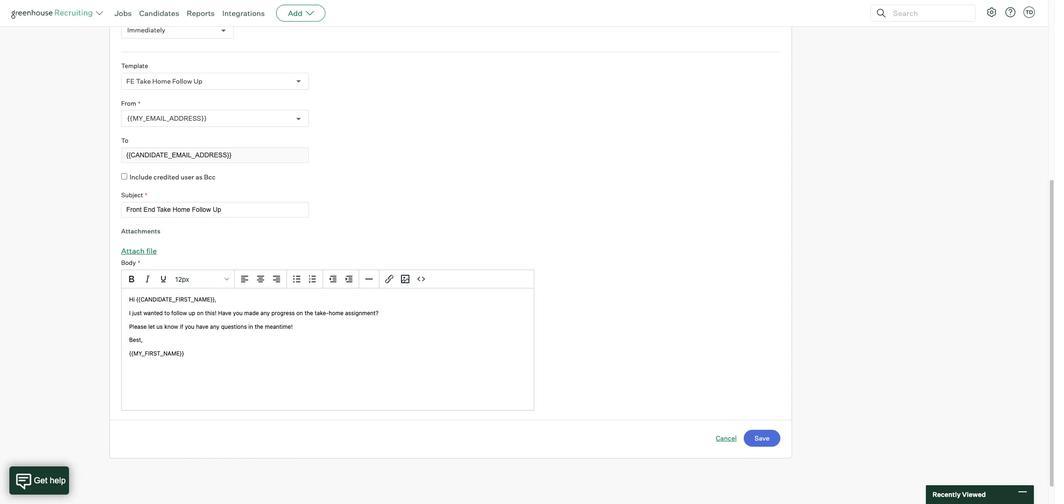 Task type: locate. For each thing, give the bounding box(es) containing it.
candidates
[[139, 8, 179, 18]]

12px button
[[172, 271, 233, 287]]

reports link
[[187, 8, 215, 18]]

integrations
[[222, 8, 265, 18]]

greenhouse recruiting image
[[11, 8, 96, 19]]

as
[[196, 173, 203, 181]]

fe take home follow up
[[126, 77, 203, 85]]

attach
[[121, 246, 145, 256]]

12px
[[175, 275, 189, 283]]

td button
[[1022, 5, 1038, 20]]

td
[[1026, 9, 1034, 16]]

when to send
[[121, 11, 160, 19]]

include credited user as bcc
[[130, 173, 216, 181]]

to
[[139, 11, 145, 19]]

3 toolbar from the left
[[323, 270, 359, 288]]

user
[[181, 173, 194, 181]]

fe
[[126, 77, 135, 85]]

Include credited user as Bcc checkbox
[[121, 173, 127, 179]]

to
[[121, 137, 128, 144]]

recently
[[933, 491, 961, 499]]

cancel
[[716, 434, 737, 442]]

template
[[121, 62, 148, 70]]

up
[[194, 77, 203, 85]]

configure image
[[987, 7, 998, 18]]

reports
[[187, 8, 215, 18]]

attach file link
[[121, 246, 157, 256]]

None text field
[[121, 148, 309, 163]]

toolbar
[[235, 270, 287, 288], [287, 270, 323, 288], [323, 270, 359, 288], [380, 270, 431, 288]]

viewed
[[963, 491, 987, 499]]

None text field
[[121, 202, 309, 218]]



Task type: describe. For each thing, give the bounding box(es) containing it.
2 toolbar from the left
[[287, 270, 323, 288]]

jobs
[[115, 8, 132, 18]]

integrations link
[[222, 8, 265, 18]]

td button
[[1024, 7, 1036, 18]]

attachments
[[121, 227, 161, 235]]

bcc
[[204, 173, 216, 181]]

take
[[136, 77, 151, 85]]

send
[[146, 11, 160, 19]]

cancel link
[[716, 434, 737, 443]]

12px toolbar
[[122, 270, 235, 288]]

include
[[130, 173, 152, 181]]

1 toolbar from the left
[[235, 270, 287, 288]]

follow
[[172, 77, 192, 85]]

save button
[[744, 430, 781, 447]]

add button
[[276, 5, 326, 22]]

{{my_email_address}}
[[127, 115, 207, 122]]

12px group
[[122, 270, 534, 288]]

recently viewed
[[933, 491, 987, 499]]

from
[[121, 100, 136, 107]]

add
[[288, 8, 303, 18]]

attach file
[[121, 246, 157, 256]]

fe take home follow up option
[[126, 77, 203, 85]]

save
[[755, 434, 770, 442]]

credited
[[154, 173, 179, 181]]

body
[[121, 259, 136, 267]]

Search text field
[[891, 6, 968, 20]]

home
[[152, 77, 171, 85]]

candidates link
[[139, 8, 179, 18]]

immediately
[[127, 26, 165, 34]]

subject
[[121, 191, 143, 199]]

jobs link
[[115, 8, 132, 18]]

when
[[121, 11, 138, 19]]

file
[[146, 246, 157, 256]]

4 toolbar from the left
[[380, 270, 431, 288]]



Task type: vqa. For each thing, say whether or not it's contained in the screenshot.
FE on the top left of page
yes



